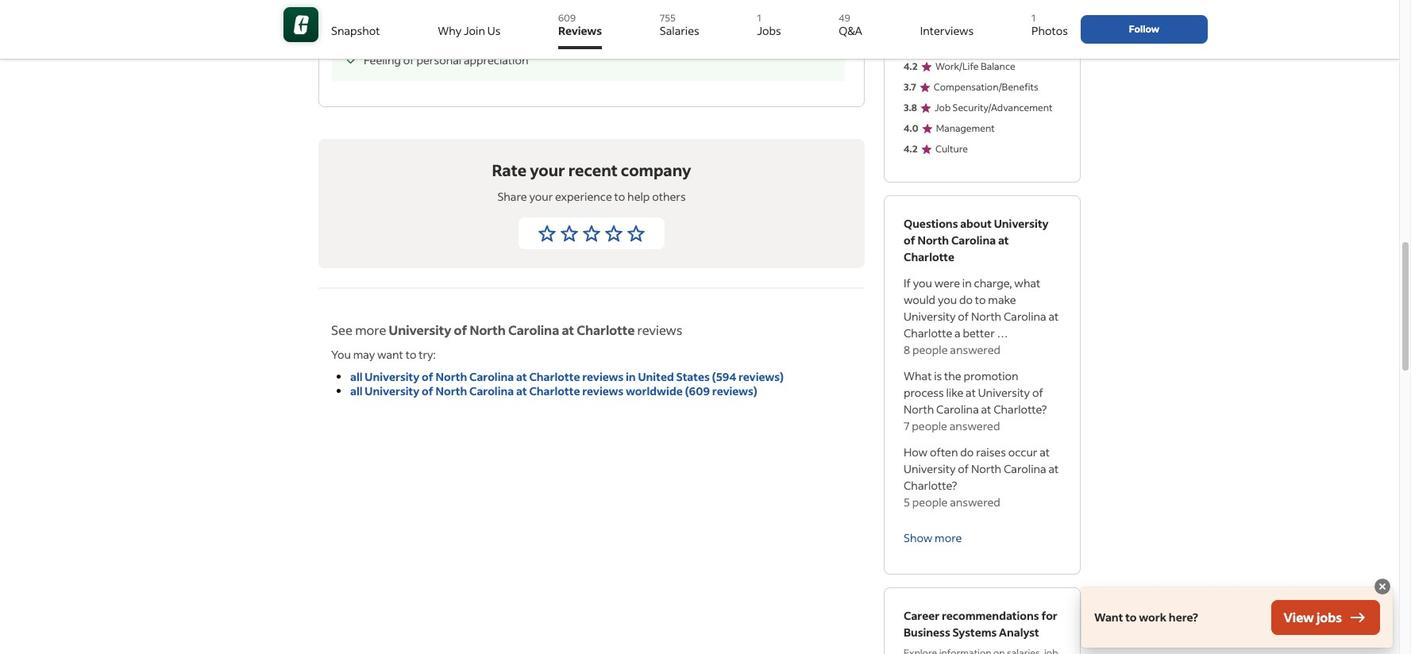 Task type: vqa. For each thing, say whether or not it's contained in the screenshot.
Follow button
yes



Task type: locate. For each thing, give the bounding box(es) containing it.
do right often
[[960, 445, 974, 460]]

reviews left 'united'
[[582, 369, 624, 384]]

why join us link
[[438, 6, 501, 49]]

0 horizontal spatial 1
[[757, 12, 761, 24]]

carolina inside questions about university of north carolina at charlotte
[[951, 233, 996, 248]]

answered inside what is the promotion process like at university of north carolina at charlotte? 7 people answered
[[950, 418, 1000, 434]]

of inside questions about university of north carolina at charlotte
[[904, 233, 915, 248]]

answered inside if you were in charge, what would you do to make university of north carolina at charlotte a better … 8 people answered
[[950, 342, 1001, 357]]

0 horizontal spatial more
[[355, 322, 386, 338]]

4.2 for work/life balance
[[904, 60, 918, 72]]

reviews up 'united'
[[637, 322, 682, 338]]

carolina inside what is the promotion process like at university of north carolina at charlotte? 7 people answered
[[936, 402, 979, 417]]

personal right meet
[[608, 29, 653, 44]]

show more button
[[904, 520, 962, 555]]

rate
[[492, 160, 527, 180]]

north inside questions about university of north carolina at charlotte
[[918, 233, 949, 248]]

at
[[998, 233, 1009, 248], [1049, 309, 1059, 324], [562, 322, 574, 338], [516, 369, 527, 384], [516, 384, 527, 399], [966, 385, 976, 400], [981, 402, 991, 417], [1040, 445, 1050, 460], [1049, 461, 1059, 476]]

time and location flexibility
[[364, 29, 503, 44]]

q&a
[[839, 23, 862, 38]]

do inside how often do raises occur at university of north carolina at charlotte? 5 people answered
[[960, 445, 974, 460]]

people right '8'
[[912, 342, 948, 357]]

charlotte? up occur on the right bottom of page
[[994, 402, 1047, 417]]

charlotte inside if you were in charge, what would you do to make university of north carolina at charlotte a better … 8 people answered
[[904, 326, 952, 341]]

charlotte inside questions about university of north carolina at charlotte
[[904, 249, 955, 264]]

occur
[[1008, 445, 1037, 460]]

you down were
[[938, 292, 957, 307]]

reviews) right (609
[[712, 384, 758, 399]]

north inside if you were in charge, what would you do to make university of north carolina at charlotte a better … 8 people answered
[[971, 309, 1001, 324]]

raises
[[976, 445, 1006, 460]]

1 all from the top
[[350, 369, 363, 384]]

1 4.2 from the top
[[904, 60, 918, 72]]

1 horizontal spatial 1
[[1031, 12, 1036, 24]]

your for experience
[[529, 189, 553, 204]]

carolina
[[951, 233, 996, 248], [1004, 309, 1046, 324], [508, 322, 559, 338], [469, 369, 514, 384], [469, 384, 514, 399], [936, 402, 979, 417], [1004, 461, 1046, 476]]

1 horizontal spatial personal
[[608, 29, 653, 44]]

more for see
[[355, 322, 386, 338]]

how
[[904, 445, 928, 460]]

and
[[392, 29, 411, 44]]

0 horizontal spatial you
[[913, 276, 932, 291]]

in left 'united'
[[626, 369, 636, 384]]

job
[[935, 102, 951, 114]]

4 stars out of 5 image
[[604, 224, 623, 243]]

to
[[566, 29, 577, 44], [614, 189, 625, 204], [975, 292, 986, 307], [405, 347, 416, 362], [1125, 610, 1137, 625]]

more right "show"
[[935, 530, 962, 545]]

jobs
[[757, 23, 781, 38]]

the
[[944, 368, 961, 384]]

2 vertical spatial people
[[912, 495, 948, 510]]

in inside you may want to try: all university of north carolina at charlotte reviews in united states (594 reviews) all university of north carolina at charlotte reviews worldwide (609 reviews)
[[626, 369, 636, 384]]

609 reviews
[[558, 12, 602, 38]]

3 people from the top
[[912, 495, 948, 510]]

all
[[350, 369, 363, 384], [350, 384, 363, 399]]

0 vertical spatial people
[[912, 342, 948, 357]]

1 1 from the left
[[757, 12, 761, 24]]

personal down 'location'
[[416, 52, 461, 67]]

5 stars out of 5 image
[[627, 224, 646, 243]]

1 vertical spatial people
[[912, 418, 947, 434]]

work/life balance
[[935, 60, 1015, 72]]

your right rate in the left of the page
[[530, 160, 565, 180]]

answered inside how often do raises occur at university of north carolina at charlotte? 5 people answered
[[950, 495, 1000, 510]]

reviews)
[[739, 369, 784, 384], [712, 384, 758, 399]]

charlotte? up 5
[[904, 478, 957, 493]]

you right if
[[913, 276, 932, 291]]

0 horizontal spatial personal
[[416, 52, 461, 67]]

1 vertical spatial do
[[960, 445, 974, 460]]

people right 5
[[912, 495, 948, 510]]

united
[[638, 369, 674, 384]]

to left work
[[1125, 610, 1137, 625]]

1 inside 1 photos
[[1031, 12, 1036, 24]]

1 horizontal spatial more
[[935, 530, 962, 545]]

1 vertical spatial you
[[938, 292, 957, 307]]

1 vertical spatial your
[[529, 189, 553, 204]]

share your experience to help others
[[497, 189, 686, 204]]

balance
[[981, 60, 1015, 72]]

4.2 for culture
[[904, 143, 918, 155]]

more for show
[[935, 530, 962, 545]]

goals
[[656, 29, 683, 44]]

1 vertical spatial answered
[[950, 418, 1000, 434]]

share
[[497, 189, 527, 204]]

0 vertical spatial do
[[959, 292, 973, 307]]

4.2
[[904, 60, 918, 72], [904, 143, 918, 155]]

more inside button
[[935, 530, 962, 545]]

answered down better at right
[[950, 342, 1001, 357]]

1 vertical spatial 4.2
[[904, 143, 918, 155]]

your
[[530, 160, 565, 180], [529, 189, 553, 204]]

0 horizontal spatial in
[[626, 369, 636, 384]]

1 photos
[[1031, 12, 1068, 38]]

want
[[377, 347, 403, 362]]

view jobs
[[1284, 609, 1342, 626]]

recommendations
[[942, 608, 1039, 623]]

north
[[918, 233, 949, 248], [971, 309, 1001, 324], [470, 322, 506, 338], [436, 369, 467, 384], [436, 384, 467, 399], [904, 402, 934, 417], [971, 461, 1001, 476]]

reviews) right (594
[[739, 369, 784, 384]]

follow
[[1129, 23, 1159, 35]]

1
[[757, 12, 761, 24], [1031, 12, 1036, 24]]

university inside if you were in charge, what would you do to make university of north carolina at charlotte a better … 8 people answered
[[904, 309, 956, 324]]

join
[[464, 23, 485, 38]]

better
[[963, 326, 995, 341]]

were
[[934, 276, 960, 291]]

1 horizontal spatial charlotte?
[[994, 402, 1047, 417]]

to left try:
[[405, 347, 416, 362]]

of inside if you were in charge, what would you do to make university of north carolina at charlotte a better … 8 people answered
[[958, 309, 969, 324]]

2 1 from the left
[[1031, 12, 1036, 24]]

0 vertical spatial charlotte?
[[994, 402, 1047, 417]]

2 stars out of 5 image
[[560, 224, 579, 243]]

4.2 up 3.7
[[904, 60, 918, 72]]

people inside if you were in charge, what would you do to make university of north carolina at charlotte a better … 8 people answered
[[912, 342, 948, 357]]

in
[[962, 276, 972, 291], [626, 369, 636, 384]]

interviews link
[[920, 6, 974, 49]]

answered up raises
[[950, 418, 1000, 434]]

0 vertical spatial answered
[[950, 342, 1001, 357]]

your right the share at the top of page
[[529, 189, 553, 204]]

1 people from the top
[[912, 342, 948, 357]]

1 vertical spatial charlotte?
[[904, 478, 957, 493]]

0 horizontal spatial charlotte?
[[904, 478, 957, 493]]

do down were
[[959, 292, 973, 307]]

of
[[403, 52, 414, 67], [904, 233, 915, 248], [958, 309, 969, 324], [454, 322, 467, 338], [422, 369, 433, 384], [422, 384, 433, 399], [1032, 385, 1043, 400], [958, 461, 969, 476]]

3 stars out of 5 image
[[582, 224, 601, 243]]

job security/advancement
[[935, 102, 1053, 114]]

see
[[331, 322, 353, 338]]

1 star out of 5 image
[[538, 224, 557, 243]]

in right were
[[962, 276, 972, 291]]

you may want to try: all university of north carolina at charlotte reviews in united states (594 reviews) all university of north carolina at charlotte reviews worldwide (609 reviews)
[[331, 347, 784, 399]]

0 vertical spatial 4.2
[[904, 60, 918, 72]]

0 vertical spatial more
[[355, 322, 386, 338]]

1 horizontal spatial you
[[938, 292, 957, 307]]

want to work here?
[[1094, 610, 1198, 625]]

here?
[[1169, 610, 1198, 625]]

states
[[676, 369, 710, 384]]

recent
[[568, 160, 618, 180]]

0 vertical spatial your
[[530, 160, 565, 180]]

to down charge,
[[975, 292, 986, 307]]

1 for photos
[[1031, 12, 1036, 24]]

close image
[[1373, 577, 1392, 596]]

follow button
[[1081, 15, 1208, 44]]

0 vertical spatial personal
[[608, 29, 653, 44]]

analyst
[[999, 625, 1039, 640]]

1 vertical spatial personal
[[416, 52, 461, 67]]

reviews
[[637, 322, 682, 338], [582, 369, 624, 384], [582, 384, 624, 399]]

career recommendations for business systems analyst
[[904, 608, 1058, 640]]

1 inside '1 jobs'
[[757, 12, 761, 24]]

us
[[487, 23, 501, 38]]

2 4.2 from the top
[[904, 143, 918, 155]]

why join us
[[438, 23, 501, 38]]

more up may
[[355, 322, 386, 338]]

ratings
[[904, 40, 944, 56]]

do
[[959, 292, 973, 307], [960, 445, 974, 460]]

2 people from the top
[[912, 418, 947, 434]]

0 vertical spatial in
[[962, 276, 972, 291]]

worldwide
[[626, 384, 683, 399]]

1 out of 5 stars based on 13 reviews image
[[904, 13, 1061, 30]]

answered
[[950, 342, 1001, 357], [950, 418, 1000, 434], [950, 495, 1000, 510]]

to inside you may want to try: all university of north carolina at charlotte reviews in united states (594 reviews) all university of north carolina at charlotte reviews worldwide (609 reviews)
[[405, 347, 416, 362]]

to inside if you were in charge, what would you do to make university of north carolina at charlotte a better … 8 people answered
[[975, 292, 986, 307]]

university
[[994, 216, 1049, 231], [904, 309, 956, 324], [389, 322, 451, 338], [365, 369, 419, 384], [365, 384, 419, 399], [978, 385, 1030, 400], [904, 461, 956, 476]]

1 vertical spatial more
[[935, 530, 962, 545]]

you
[[331, 347, 351, 362]]

4.2 down 4.0
[[904, 143, 918, 155]]

2 vertical spatial answered
[[950, 495, 1000, 510]]

people right 7
[[912, 418, 947, 434]]

1 horizontal spatial in
[[962, 276, 972, 291]]

reviews
[[558, 23, 602, 38]]

answered down raises
[[950, 495, 1000, 510]]

1 vertical spatial in
[[626, 369, 636, 384]]



Task type: describe. For each thing, give the bounding box(es) containing it.
university inside what is the promotion process like at university of north carolina at charlotte? 7 people answered
[[978, 385, 1030, 400]]

meet
[[580, 29, 606, 44]]

like
[[946, 385, 963, 400]]

management
[[936, 122, 995, 134]]

3.7
[[904, 81, 916, 93]]

3.8
[[904, 102, 917, 114]]

if you were in charge, what would you do to make university of north carolina at charlotte a better … 8 people answered
[[904, 276, 1059, 357]]

university inside questions about university of north carolina at charlotte
[[994, 216, 1049, 231]]

charlotte? inside how often do raises occur at university of north carolina at charlotte? 5 people answered
[[904, 478, 957, 493]]

snapshot link
[[331, 6, 380, 49]]

would
[[904, 292, 936, 307]]

career
[[904, 608, 940, 623]]

do inside if you were in charge, what would you do to make university of north carolina at charlotte a better … 8 people answered
[[959, 292, 973, 307]]

what
[[904, 368, 932, 384]]

university inside how often do raises occur at university of north carolina at charlotte? 5 people answered
[[904, 461, 956, 476]]

north inside how often do raises occur at university of north carolina at charlotte? 5 people answered
[[971, 461, 1001, 476]]

jobs
[[1317, 609, 1342, 626]]

49 q&a
[[839, 12, 862, 38]]

culture
[[935, 143, 968, 155]]

755 salaries
[[660, 12, 699, 38]]

charge,
[[974, 276, 1012, 291]]

if
[[904, 276, 911, 291]]

by
[[946, 40, 959, 56]]

process
[[904, 385, 944, 400]]

why
[[438, 23, 462, 38]]

show
[[904, 530, 933, 545]]

view jobs link
[[1271, 600, 1380, 635]]

755
[[660, 12, 676, 24]]

want
[[1094, 610, 1123, 625]]

people inside how often do raises occur at university of north carolina at charlotte? 5 people answered
[[912, 495, 948, 510]]

appreciation
[[464, 52, 528, 67]]

charlotte? inside what is the promotion process like at university of north carolina at charlotte? 7 people answered
[[994, 402, 1047, 417]]

make
[[988, 292, 1016, 307]]

promotion
[[964, 368, 1019, 384]]

1 jobs
[[757, 12, 781, 38]]

compensation/benefits
[[934, 81, 1038, 93]]

company
[[621, 160, 691, 180]]

…
[[997, 326, 1008, 341]]

business
[[904, 625, 950, 640]]

others
[[652, 189, 686, 204]]

in inside if you were in charge, what would you do to make university of north carolina at charlotte a better … 8 people answered
[[962, 276, 972, 291]]

view
[[1284, 609, 1314, 626]]

your for recent
[[530, 160, 565, 180]]

to down 609
[[566, 29, 577, 44]]

systems
[[952, 625, 997, 640]]

of inside how often do raises occur at university of north carolina at charlotte? 5 people answered
[[958, 461, 969, 476]]

2 all from the top
[[350, 384, 363, 399]]

of inside what is the promotion process like at university of north carolina at charlotte? 7 people answered
[[1032, 385, 1043, 400]]

help
[[627, 189, 650, 204]]

questions
[[904, 216, 958, 231]]

work/life
[[935, 60, 979, 72]]

8
[[904, 342, 910, 357]]

at inside questions about university of north carolina at charlotte
[[998, 233, 1009, 248]]

photos
[[1031, 23, 1068, 38]]

1 for jobs
[[757, 12, 761, 24]]

reviews left worldwide
[[582, 384, 624, 399]]

experience
[[555, 189, 612, 204]]

to left help
[[614, 189, 625, 204]]

what is the promotion process like at university of north carolina at charlotte? 7 people answered
[[904, 368, 1047, 434]]

at inside if you were in charge, what would you do to make university of north carolina at charlotte a better … 8 people answered
[[1049, 309, 1059, 324]]

what
[[1014, 276, 1040, 291]]

a
[[955, 326, 961, 341]]

time
[[364, 29, 389, 44]]

feeling of personal appreciation
[[364, 52, 528, 67]]

5
[[904, 495, 910, 510]]

try:
[[419, 347, 436, 362]]

snapshot
[[331, 23, 380, 38]]

often
[[930, 445, 958, 460]]

carolina inside if you were in charge, what would you do to make university of north carolina at charlotte a better … 8 people answered
[[1004, 309, 1046, 324]]

ability
[[532, 29, 564, 44]]

feeling
[[364, 52, 401, 67]]

ability to meet personal goals
[[532, 29, 683, 44]]

may
[[353, 347, 375, 362]]

interviews
[[920, 23, 974, 38]]

for
[[1041, 608, 1058, 623]]

609
[[558, 12, 576, 24]]

people inside what is the promotion process like at university of north carolina at charlotte? 7 people answered
[[912, 418, 947, 434]]

is
[[934, 368, 942, 384]]

ratings by category
[[904, 40, 1009, 56]]

security/advancement
[[953, 102, 1053, 114]]

rate your recent company
[[492, 160, 691, 180]]

4.0
[[904, 122, 918, 134]]

questions about university of north carolina at charlotte
[[904, 216, 1049, 264]]

(609
[[685, 384, 710, 399]]

location
[[413, 29, 455, 44]]

7
[[904, 418, 910, 434]]

north inside what is the promotion process like at university of north carolina at charlotte? 7 people answered
[[904, 402, 934, 417]]

work
[[1139, 610, 1167, 625]]

(594
[[712, 369, 736, 384]]

see more university of north carolina at charlotte reviews
[[331, 322, 682, 338]]

how often do raises occur at university of north carolina at charlotte? 5 people answered
[[904, 445, 1059, 510]]

0 vertical spatial you
[[913, 276, 932, 291]]

carolina inside how often do raises occur at university of north carolina at charlotte? 5 people answered
[[1004, 461, 1046, 476]]



